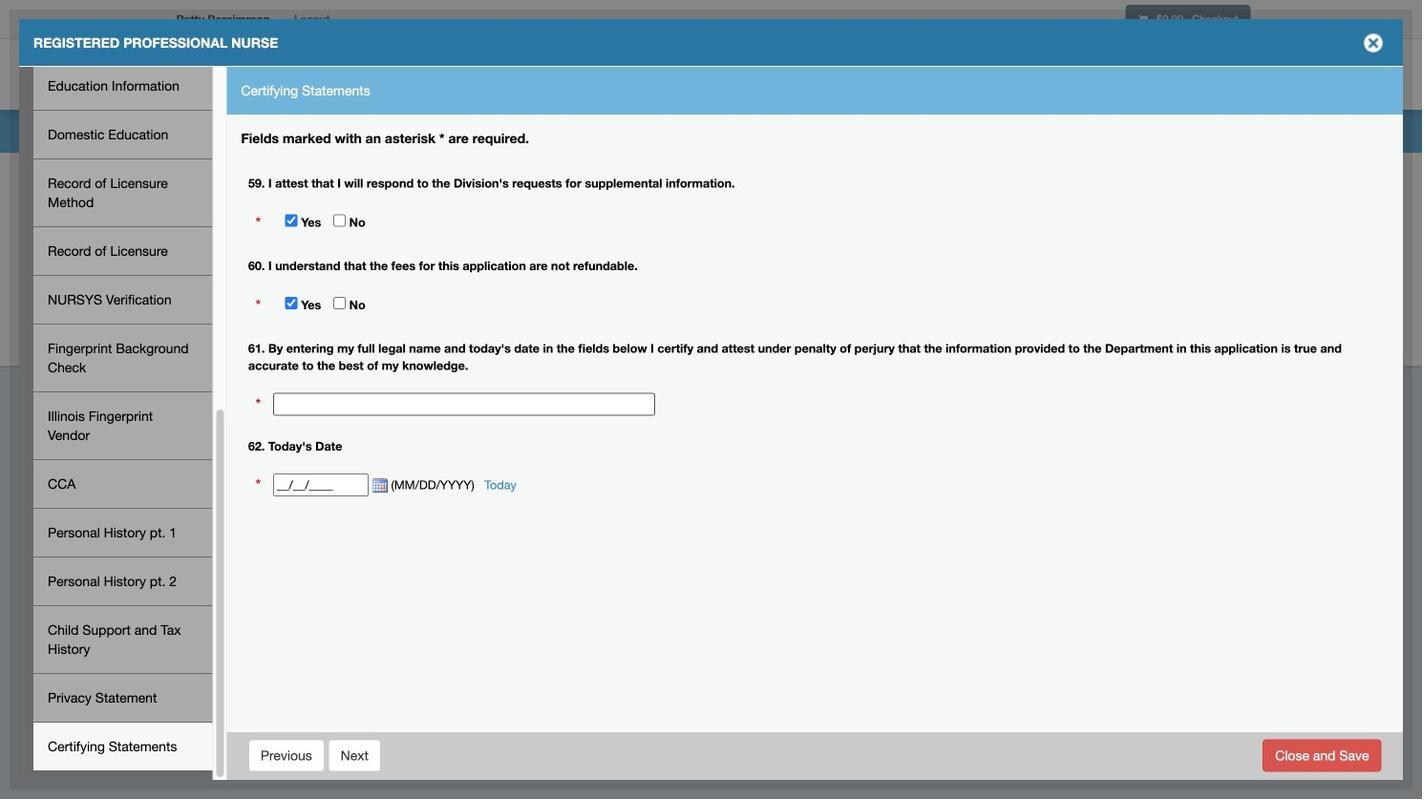 Task type: describe. For each thing, give the bounding box(es) containing it.
1 chevron down image from the top
[[1215, 0, 1235, 12]]

chevron down image
[[1215, 55, 1235, 75]]



Task type: locate. For each thing, give the bounding box(es) containing it.
None text field
[[273, 393, 655, 416], [273, 474, 369, 497], [273, 393, 655, 416], [273, 474, 369, 497]]

None image field
[[369, 479, 388, 494]]

illinois department of financial and professional regulation image
[[167, 43, 602, 104]]

0 vertical spatial chevron down image
[[1215, 0, 1235, 12]]

chevron down image
[[1215, 0, 1235, 12], [1215, 24, 1235, 44]]

close window image
[[1359, 28, 1389, 58]]

2 chevron down image from the top
[[1215, 24, 1235, 44]]

None checkbox
[[333, 214, 346, 227], [333, 297, 346, 310], [333, 214, 346, 227], [333, 297, 346, 310]]

1 vertical spatial chevron down image
[[1215, 24, 1235, 44]]

shopping cart image
[[1138, 14, 1148, 25]]

None checkbox
[[285, 214, 298, 227], [285, 297, 298, 310], [285, 214, 298, 227], [285, 297, 298, 310]]

None button
[[248, 740, 325, 772], [328, 740, 381, 772], [1263, 740, 1382, 772], [248, 740, 325, 772], [328, 740, 381, 772], [1263, 740, 1382, 772]]



Task type: vqa. For each thing, say whether or not it's contained in the screenshot.
Earned at the left bottom
no



